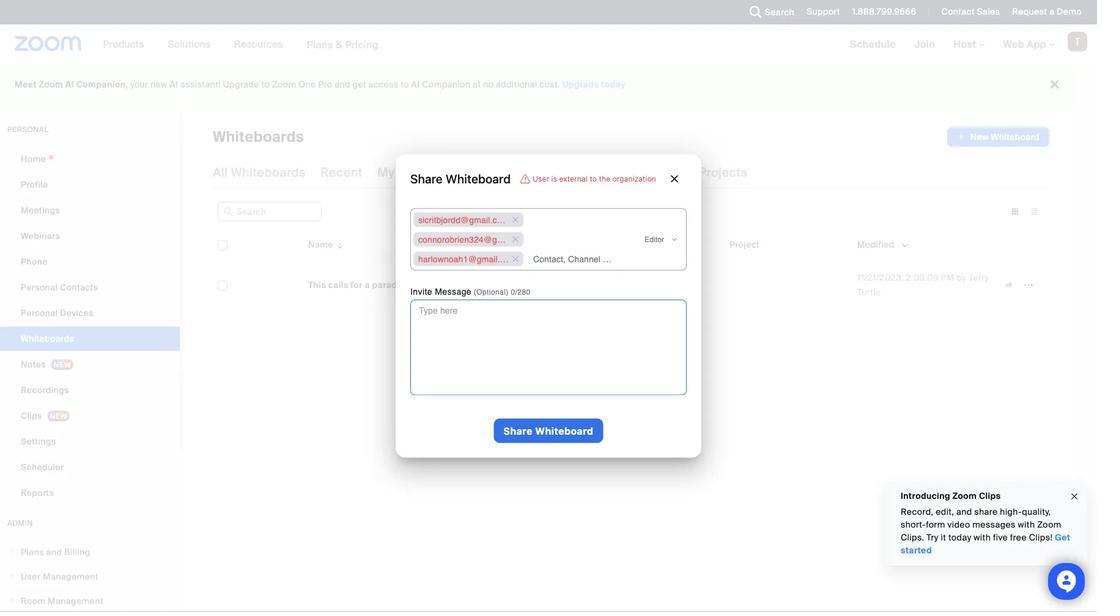 Task type: locate. For each thing, give the bounding box(es) containing it.
0 horizontal spatial ai
[[65, 79, 74, 90]]

(external) up delete connorobrien324@gmail.com (external) button image
[[512, 215, 548, 225]]

zoom
[[39, 79, 63, 90], [272, 79, 296, 90], [953, 490, 977, 502], [1038, 519, 1062, 531]]

notes
[[21, 359, 46, 370]]

1 vertical spatial share
[[504, 425, 533, 437]]

clips up 'settings' at the bottom left of page
[[21, 410, 42, 422]]

0 horizontal spatial upgrade
[[223, 79, 259, 90]]

scheduler link
[[0, 455, 180, 480]]

starred up delete harlownoah1@gmail.com (external) button image
[[508, 239, 540, 250]]

today
[[602, 79, 626, 90], [949, 532, 972, 544]]

cell down project
[[725, 283, 853, 288]]

harlownoah1@gmail.com
[[418, 254, 517, 264]]

1 horizontal spatial clips
[[979, 490, 1001, 502]]

started
[[901, 545, 932, 556]]

whiteboards right my
[[398, 165, 473, 180]]

0 vertical spatial share
[[411, 172, 443, 186]]

whiteboards for my
[[398, 165, 473, 180]]

and
[[335, 79, 350, 90], [957, 507, 973, 518]]

to left the
[[590, 175, 597, 183]]

share whiteboard button
[[494, 419, 604, 443]]

1 personal from the top
[[21, 282, 58, 293]]

plans & pricing link
[[307, 38, 379, 51], [307, 38, 379, 51]]

2 ai from the left
[[170, 79, 178, 90]]

get started link
[[901, 532, 1071, 556]]

0 vertical spatial today
[[602, 79, 626, 90]]

whiteboards
[[213, 128, 304, 147], [231, 165, 306, 180], [398, 165, 473, 180]]

the
[[599, 175, 611, 183]]

reports link
[[0, 481, 180, 505]]

starred right 'external'
[[593, 165, 638, 180]]

record,
[[901, 507, 934, 518]]

is
[[552, 175, 557, 183]]

ai left companion,
[[65, 79, 74, 90]]

share
[[411, 172, 443, 186], [504, 425, 533, 437]]

me
[[560, 165, 579, 180]]

banner
[[0, 24, 1098, 65]]

upgrade
[[223, 79, 259, 90], [563, 79, 599, 90]]

2 horizontal spatial with
[[1018, 519, 1035, 531]]

whiteboard inside share whiteboard button
[[535, 425, 594, 437]]

(external) up contact, channel or email text box
[[535, 235, 572, 244]]

upgrade down the 'product information' navigation
[[223, 79, 259, 90]]

(external) inside button
[[535, 235, 572, 244]]

zoom up clips!
[[1038, 519, 1062, 531]]

edit,
[[936, 507, 955, 518]]

0 vertical spatial whiteboard
[[446, 172, 511, 186]]

a
[[1050, 6, 1055, 17], [365, 279, 370, 291]]

get
[[353, 79, 366, 90]]

share whiteboard inside button
[[504, 425, 594, 437]]

0 horizontal spatial with
[[533, 165, 557, 180]]

new
[[151, 79, 167, 90]]

invite
[[411, 287, 433, 296]]

1 horizontal spatial ai
[[170, 79, 178, 90]]

recent
[[321, 165, 363, 180]]

request
[[1013, 6, 1048, 17]]

whiteboards for all
[[231, 165, 306, 180]]

1 vertical spatial a
[[365, 279, 370, 291]]

cell left the this in the left of the page
[[235, 269, 294, 302]]

additional
[[496, 79, 537, 90]]

support link
[[798, 0, 844, 24], [807, 6, 841, 17]]

clips!
[[1030, 532, 1053, 544]]

admin menu menu
[[0, 541, 180, 612]]

contact sales link up 'meetings' 'navigation'
[[942, 6, 1001, 17]]

this calls for a parade
[[308, 279, 403, 291]]

connorobrien324@gmail.com (external) button
[[414, 232, 572, 247]]

ai left companion
[[412, 79, 420, 90]]

1 horizontal spatial share
[[504, 425, 533, 437]]

0 horizontal spatial starred
[[508, 239, 540, 250]]

1 horizontal spatial upgrade
[[563, 79, 599, 90]]

0 vertical spatial (external)
[[512, 215, 548, 225]]

harlownoah1@gmail.com (external)
[[418, 254, 556, 264]]

meetings
[[21, 205, 60, 216]]

0 vertical spatial a
[[1050, 6, 1055, 17]]

1.888.799.9666 button up "schedule" link
[[853, 6, 917, 17]]

today inside meet zoom ai companion, footer
[[602, 79, 626, 90]]

Contact, Channel or Email text field
[[529, 249, 620, 269]]

2 personal from the top
[[21, 307, 58, 319]]

0 horizontal spatial share
[[411, 172, 443, 186]]

form
[[926, 519, 946, 531]]

clips up "share"
[[979, 490, 1001, 502]]

plans
[[307, 38, 333, 51]]

a left demo on the right
[[1050, 6, 1055, 17]]

application containing name
[[213, 229, 1059, 319]]

devices
[[60, 307, 94, 319]]

and up video
[[957, 507, 973, 518]]

zoom right meet
[[39, 79, 63, 90]]

cell
[[235, 269, 294, 302], [725, 283, 853, 288]]

turtle
[[858, 287, 881, 298]]

admin
[[7, 519, 33, 528]]

0 vertical spatial with
[[533, 165, 557, 180]]

1 vertical spatial and
[[957, 507, 973, 518]]

1 horizontal spatial with
[[974, 532, 991, 544]]

starred
[[593, 165, 638, 180], [508, 239, 540, 250]]

2 vertical spatial (external)
[[519, 254, 556, 264]]

0/280
[[511, 288, 531, 296]]

0 vertical spatial starred
[[593, 165, 638, 180]]

(external) for connorobrien324@gmail.com (external)
[[535, 235, 572, 244]]

None field
[[411, 208, 687, 271]]

with up free
[[1018, 519, 1035, 531]]

1 vertical spatial today
[[949, 532, 972, 544]]

1.888.799.9666 button up schedule
[[844, 0, 920, 24]]

1 horizontal spatial and
[[957, 507, 973, 518]]

this calls for a parade, modified at nov 21, 2023 by terry turtle, link, starred element
[[235, 269, 294, 302]]

contact sales link
[[933, 0, 1004, 24], [942, 6, 1001, 17]]

a right for
[[365, 279, 370, 291]]

whiteboards up all whiteboards
[[213, 128, 304, 147]]

meetings link
[[0, 198, 180, 223]]

0 horizontal spatial today
[[602, 79, 626, 90]]

1 ai from the left
[[65, 79, 74, 90]]

webinars link
[[0, 224, 180, 248]]

ai right new
[[170, 79, 178, 90]]

user is external to the organization
[[533, 175, 656, 183]]

projects
[[699, 165, 748, 180]]

1 horizontal spatial starred
[[593, 165, 638, 180]]

2 horizontal spatial ai
[[412, 79, 420, 90]]

with inside the tabs of all whiteboard page tab list
[[533, 165, 557, 180]]

1 vertical spatial starred
[[508, 239, 540, 250]]

1 vertical spatial clips
[[979, 490, 1001, 502]]

with left me
[[533, 165, 557, 180]]

get started
[[901, 532, 1071, 556]]

banner containing schedule
[[0, 24, 1098, 65]]

arrow down image
[[333, 237, 345, 252]]

0 horizontal spatial and
[[335, 79, 350, 90]]

1 vertical spatial (external)
[[535, 235, 572, 244]]

upgrade right cost.
[[563, 79, 599, 90]]

application
[[213, 229, 1059, 319], [508, 276, 592, 295]]

personal
[[21, 282, 58, 293], [21, 307, 58, 319]]

plans & pricing
[[307, 38, 379, 51]]

and left get
[[335, 79, 350, 90]]

product information navigation
[[94, 24, 388, 65]]

personal down phone
[[21, 282, 58, 293]]

0 vertical spatial personal
[[21, 282, 58, 293]]

(external) for harlownoah1@gmail.com (external)
[[519, 254, 556, 264]]

0 vertical spatial and
[[335, 79, 350, 90]]

my
[[377, 165, 395, 180]]

calls
[[328, 279, 349, 291]]

share inside button
[[504, 425, 533, 437]]

to left one
[[262, 79, 270, 90]]

all whiteboards
[[213, 165, 306, 180]]

0 vertical spatial clips
[[21, 410, 42, 422]]

meet
[[15, 79, 37, 90]]

sicritbjordd@gmail.com
[[418, 215, 509, 225]]

personal down personal contacts
[[21, 307, 58, 319]]

share whiteboard
[[411, 172, 511, 186], [504, 425, 594, 437]]

1 horizontal spatial today
[[949, 532, 972, 544]]

3 ai from the left
[[412, 79, 420, 90]]

0 horizontal spatial clips
[[21, 410, 42, 422]]

1 horizontal spatial to
[[401, 79, 409, 90]]

editor button
[[640, 232, 684, 247]]

1 vertical spatial share whiteboard
[[504, 425, 594, 437]]

0 horizontal spatial whiteboard
[[446, 172, 511, 186]]

connorobrien324@gmail.com
[[418, 235, 532, 244]]

1 vertical spatial personal
[[21, 307, 58, 319]]

with down messages
[[974, 532, 991, 544]]

schedule link
[[841, 24, 906, 64]]

invite message (optional) 0/280
[[411, 287, 531, 296]]

1 vertical spatial whiteboard
[[535, 425, 594, 437]]

parade
[[372, 279, 403, 291]]

(external) right delete harlownoah1@gmail.com (external) button image
[[519, 254, 556, 264]]

list mode, selected image
[[1025, 206, 1045, 217]]

with
[[533, 165, 557, 180], [1018, 519, 1035, 531], [974, 532, 991, 544]]

zoom logo image
[[15, 36, 82, 51]]

all
[[213, 165, 228, 180]]

1 upgrade from the left
[[223, 79, 259, 90]]

to right access
[[401, 79, 409, 90]]

11/21/2023, 2:09:09 pm by terry turtle
[[858, 272, 990, 298]]

editor
[[645, 235, 664, 244]]

request a demo link
[[1004, 0, 1098, 24], [1013, 6, 1082, 17]]

1 horizontal spatial whiteboard
[[535, 425, 594, 437]]

request a demo
[[1013, 6, 1082, 17]]

five
[[994, 532, 1008, 544]]

whiteboards up search "text field"
[[231, 165, 306, 180]]

ai
[[65, 79, 74, 90], [170, 79, 178, 90], [412, 79, 420, 90]]

try
[[927, 532, 939, 544]]

1 vertical spatial with
[[1018, 519, 1035, 531]]

project
[[730, 239, 760, 250]]

one
[[299, 79, 316, 90]]

pm
[[941, 272, 955, 283]]



Task type: vqa. For each thing, say whether or not it's contained in the screenshot.
tooltip
no



Task type: describe. For each thing, give the bounding box(es) containing it.
assistant!
[[180, 79, 221, 90]]

shared with me
[[487, 165, 579, 180]]

Search text field
[[218, 202, 322, 221]]

settings link
[[0, 429, 180, 454]]

personal for personal devices
[[21, 307, 58, 319]]

zoom inside the record, edit, and share high-quality, short-form video messages with zoom clips. try it today with five free clips!
[[1038, 519, 1062, 531]]

settings
[[21, 436, 56, 447]]

companion
[[422, 79, 471, 90]]

close image
[[1070, 490, 1080, 504]]

1 horizontal spatial cell
[[725, 283, 853, 288]]

scheduler
[[21, 462, 64, 473]]

name
[[308, 239, 333, 250]]

companion,
[[76, 79, 128, 90]]

meetings navigation
[[841, 24, 1098, 65]]

webinars
[[21, 230, 60, 242]]

organization
[[613, 175, 656, 183]]

Type here text field
[[419, 305, 679, 390]]

harlownoah1@gmail.com (external) button
[[414, 252, 556, 266]]

none field containing sicritbjordd@gmail.com (external)
[[411, 208, 687, 271]]

my whiteboards
[[377, 165, 473, 180]]

sicritbjordd@gmail.com (external) button
[[414, 213, 548, 227]]

2 vertical spatial with
[[974, 532, 991, 544]]

delete connorobrien324@gmail.com (external) button image
[[513, 236, 519, 243]]

pro
[[318, 79, 332, 90]]

introducing zoom clips
[[901, 490, 1001, 502]]

personal contacts
[[21, 282, 98, 293]]

short-
[[901, 519, 926, 531]]

2:09:09
[[906, 272, 939, 283]]

modified
[[858, 239, 895, 250]]

zoom left one
[[272, 79, 296, 90]]

contact sales link up join
[[933, 0, 1004, 24]]

starred inside the tabs of all whiteboard page tab list
[[593, 165, 638, 180]]

personal menu menu
[[0, 147, 180, 507]]

no
[[483, 79, 494, 90]]

today inside the record, edit, and share high-quality, short-form video messages with zoom clips. try it today with five free clips!
[[949, 532, 972, 544]]

record, edit, and share high-quality, short-form video messages with zoom clips. try it today with five free clips!
[[901, 507, 1062, 544]]

meet zoom ai companion, footer
[[0, 64, 1079, 106]]

shared
[[487, 165, 530, 180]]

clips inside personal menu menu
[[21, 410, 42, 422]]

delete harlownoah1@gmail.com (external) button image
[[513, 256, 519, 262]]

2 horizontal spatial to
[[590, 175, 597, 183]]

home link
[[0, 147, 180, 171]]

pricing
[[345, 38, 379, 51]]

1 horizontal spatial a
[[1050, 6, 1055, 17]]

your
[[130, 79, 148, 90]]

quality,
[[1023, 507, 1051, 518]]

0 horizontal spatial cell
[[235, 269, 294, 302]]

&
[[336, 38, 343, 51]]

(optional)
[[474, 288, 509, 296]]

delete sicritbjordd@gmail.com (external) button image
[[513, 217, 519, 223]]

phone link
[[0, 250, 180, 274]]

access
[[369, 79, 399, 90]]

share
[[975, 507, 998, 518]]

reports
[[21, 487, 54, 499]]

2 upgrade from the left
[[563, 79, 599, 90]]

phone
[[21, 256, 48, 267]]

at
[[473, 79, 481, 90]]

support
[[807, 6, 841, 17]]

high-
[[1001, 507, 1023, 518]]

profile
[[21, 179, 48, 190]]

trash
[[652, 165, 684, 180]]

personal for personal contacts
[[21, 282, 58, 293]]

sales
[[977, 6, 1001, 17]]

profile link
[[0, 173, 180, 197]]

user
[[533, 175, 549, 183]]

0 horizontal spatial to
[[262, 79, 270, 90]]

notes link
[[0, 352, 180, 377]]

by
[[957, 272, 967, 283]]

join link
[[906, 24, 945, 64]]

0 horizontal spatial a
[[365, 279, 370, 291]]

personal
[[7, 125, 49, 134]]

contact
[[942, 6, 975, 17]]

free
[[1011, 532, 1027, 544]]

clips link
[[0, 404, 180, 428]]

tabs of all whiteboard page tab list
[[213, 157, 748, 188]]

demo
[[1057, 6, 1082, 17]]

grid mode, not selected image
[[1006, 206, 1025, 217]]

contacts
[[60, 282, 98, 293]]

get
[[1055, 532, 1071, 544]]

11/21/2023,
[[858, 272, 904, 283]]

meet zoom ai companion, your new ai assistant! upgrade to zoom one pro and get access to ai companion at no additional cost. upgrade today
[[15, 79, 626, 90]]

join
[[915, 38, 936, 50]]

and inside meet zoom ai companion, footer
[[335, 79, 350, 90]]

upgrade today link
[[563, 79, 626, 90]]

home
[[21, 153, 46, 165]]

this
[[308, 279, 326, 291]]

cost.
[[540, 79, 560, 90]]

contact sales
[[942, 6, 1001, 17]]

zoom up edit,
[[953, 490, 977, 502]]

0 vertical spatial share whiteboard
[[411, 172, 511, 186]]

connorobrien324@gmail.com (external)
[[418, 235, 572, 244]]

recordings link
[[0, 378, 180, 403]]

1.888.799.9666
[[853, 6, 917, 17]]

video
[[948, 519, 971, 531]]

(external) for sicritbjordd@gmail.com (external)
[[512, 215, 548, 225]]

introducing
[[901, 490, 951, 502]]

external
[[560, 175, 588, 183]]

messages
[[973, 519, 1016, 531]]

clips.
[[901, 532, 925, 544]]

it
[[941, 532, 947, 544]]

and inside the record, edit, and share high-quality, short-form video messages with zoom clips. try it today with five free clips!
[[957, 507, 973, 518]]



